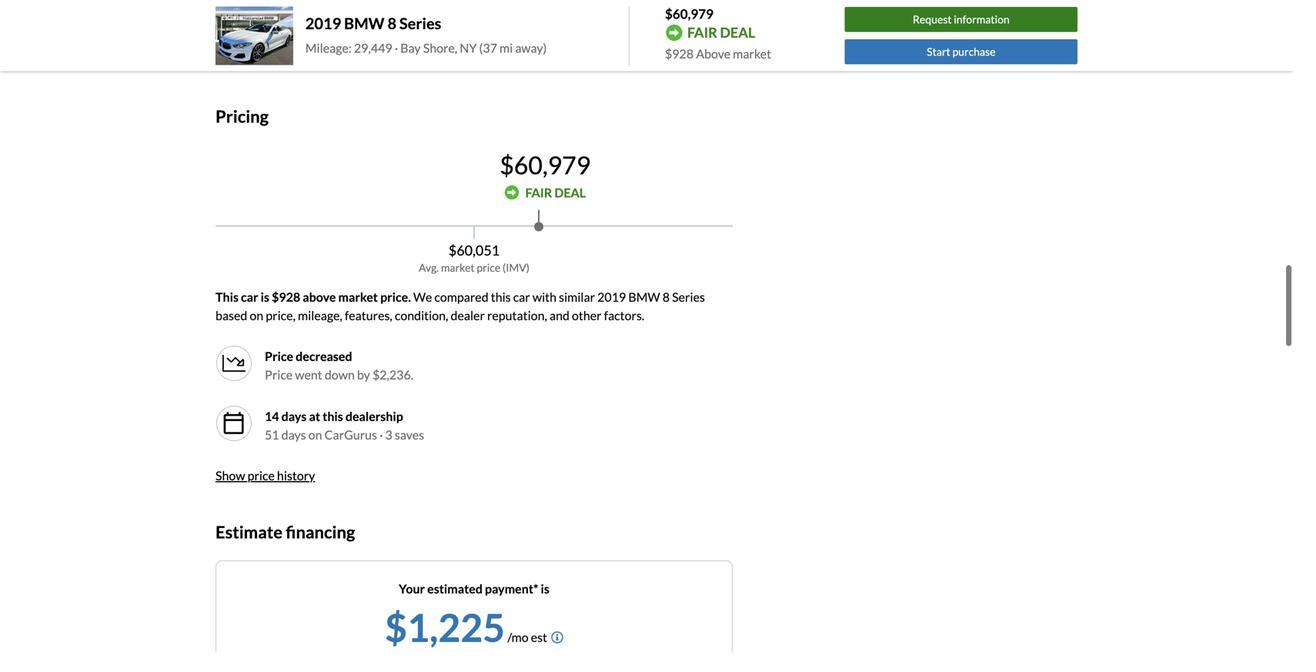 Task type: locate. For each thing, give the bounding box(es) containing it.
·
[[395, 40, 398, 55], [380, 427, 383, 442]]

days right 51
[[281, 427, 306, 442]]

bmw inside '2019 bmw 8 series mileage: 29,449 · bay shore, ny (37 mi away)'
[[344, 14, 385, 33]]

days left at
[[281, 409, 307, 424]]

2 horizontal spatial market
[[733, 46, 772, 61]]

1 vertical spatial on
[[250, 308, 263, 323]]

1 price from the top
[[265, 349, 293, 364]]

2019 up mileage:
[[305, 14, 341, 33]]

1 vertical spatial market
[[441, 261, 475, 274]]

price left went
[[265, 367, 293, 382]]

dealership
[[346, 409, 403, 424]]

on left price,
[[250, 308, 263, 323]]

market for $928
[[733, 46, 772, 61]]

price down price,
[[265, 349, 293, 364]]

save
[[216, 26, 241, 41]]

1 vertical spatial $928
[[272, 289, 300, 304]]

· left "3" at the bottom of the page
[[380, 427, 383, 442]]

0 horizontal spatial ·
[[380, 427, 383, 442]]

car right 'this'
[[241, 289, 258, 304]]

fair
[[526, 185, 552, 200]]

1 horizontal spatial market
[[441, 261, 475, 274]]

1 days from the top
[[281, 409, 307, 424]]

0 vertical spatial is
[[261, 289, 269, 304]]

price decreased image
[[216, 345, 253, 382], [222, 351, 246, 376]]

price.
[[380, 289, 411, 304]]

fair deal image
[[505, 185, 519, 200]]

1 vertical spatial days
[[281, 427, 306, 442]]

1 vertical spatial series
[[672, 289, 705, 304]]

8
[[388, 14, 397, 33], [663, 289, 670, 304]]

0 vertical spatial price
[[477, 261, 501, 274]]

above
[[303, 289, 336, 304]]

0 horizontal spatial 8
[[388, 14, 397, 33]]

1 horizontal spatial price
[[477, 261, 501, 274]]

1 horizontal spatial $60,979
[[665, 6, 714, 22]]

2019 inside we compared this car with similar 2019 bmw 8 series based on price, mileage, features, condition, dealer reputation, and other factors.
[[598, 289, 626, 304]]

0 vertical spatial days
[[281, 409, 307, 424]]

1 vertical spatial $60,979
[[500, 150, 591, 180]]

2 vertical spatial on
[[308, 427, 322, 442]]

$60,979
[[665, 6, 714, 22], [500, 150, 591, 180]]

0 vertical spatial 2019
[[305, 14, 341, 33]]

0 vertical spatial $928
[[665, 46, 694, 61]]

on down at
[[308, 427, 322, 442]]

$928 down fair
[[665, 46, 694, 61]]

0 vertical spatial market
[[733, 46, 772, 61]]

0 horizontal spatial 2019
[[305, 14, 341, 33]]

fair deal
[[688, 24, 756, 41]]

history left the "report"
[[429, 26, 467, 41]]

payment*
[[485, 581, 538, 596]]

0 vertical spatial this
[[491, 289, 511, 304]]

$928 up price,
[[272, 289, 300, 304]]

1 vertical spatial price
[[265, 367, 293, 382]]

0 horizontal spatial price
[[248, 468, 275, 483]]

2 horizontal spatial on
[[308, 427, 322, 442]]

series inside '2019 bmw 8 series mileage: 29,449 · bay shore, ny (37 mi away)'
[[400, 14, 441, 33]]

price
[[265, 349, 293, 364], [265, 367, 293, 382]]

on left the in the top of the page
[[269, 26, 283, 41]]

this right at
[[323, 409, 343, 424]]

full
[[306, 26, 323, 41]]

1 horizontal spatial 8
[[663, 289, 670, 304]]

bmw up 29,449
[[344, 14, 385, 33]]

this inside we compared this car with similar 2019 bmw 8 series based on price, mileage, features, condition, dealer reputation, and other factors.
[[491, 289, 511, 304]]

start
[[927, 45, 951, 58]]

this up reputation,
[[491, 289, 511, 304]]

car up reputation,
[[513, 289, 530, 304]]

0 horizontal spatial market
[[338, 289, 378, 304]]

0 vertical spatial 8
[[388, 14, 397, 33]]

0 horizontal spatial $928
[[272, 289, 300, 304]]

1 vertical spatial history
[[277, 468, 315, 483]]

$1,225
[[385, 604, 505, 650]]

by
[[357, 367, 370, 382]]

0 vertical spatial $60,979
[[665, 6, 714, 22]]

history
[[429, 26, 467, 41], [277, 468, 315, 483]]

mileage:
[[305, 40, 352, 55]]

1 vertical spatial bmw
[[628, 289, 660, 304]]

recalls
[[300, 52, 335, 67]]

1 vertical spatial this
[[323, 409, 343, 424]]

estimate financing
[[216, 522, 355, 542]]

bmw
[[344, 14, 385, 33], [628, 289, 660, 304]]

1 vertical spatial 2019
[[598, 289, 626, 304]]

0 vertical spatial history
[[429, 26, 467, 41]]

1 horizontal spatial ·
[[395, 40, 398, 55]]

0 horizontal spatial car
[[241, 289, 258, 304]]

on inside we compared this car with similar 2019 bmw 8 series based on price, mileage, features, condition, dealer reputation, and other factors.
[[250, 308, 263, 323]]

2019 up factors.
[[598, 289, 626, 304]]

(37
[[479, 40, 497, 55]]

1 vertical spatial ·
[[380, 427, 383, 442]]

2 vertical spatial market
[[338, 289, 378, 304]]

the
[[286, 26, 303, 41]]

$60,979 up fair at the left of page
[[500, 150, 591, 180]]

market inside $60,051 avg. market price (imv)
[[441, 261, 475, 274]]

market for $60,051
[[441, 261, 475, 274]]

1 horizontal spatial series
[[672, 289, 705, 304]]

0 horizontal spatial bmw
[[344, 14, 385, 33]]

bmw up factors.
[[628, 289, 660, 304]]

1 horizontal spatial this
[[491, 289, 511, 304]]

1 horizontal spatial bmw
[[628, 289, 660, 304]]

0 vertical spatial bmw
[[344, 14, 385, 33]]

info circle image
[[551, 631, 564, 644]]

8 inside '2019 bmw 8 series mileage: 29,449 · bay shore, ny (37 mi away)'
[[388, 14, 397, 33]]

0 horizontal spatial this
[[323, 409, 343, 424]]

estimate
[[216, 522, 283, 542]]

estimated
[[427, 581, 483, 596]]

on
[[269, 26, 283, 41], [250, 308, 263, 323], [308, 427, 322, 442]]

decreased
[[296, 349, 352, 364]]

1 vertical spatial is
[[541, 581, 550, 596]]

0 vertical spatial price
[[265, 349, 293, 364]]

reputation,
[[487, 308, 547, 323]]

market down deal
[[733, 46, 772, 61]]

14 days at this dealership image
[[216, 405, 253, 442], [222, 411, 246, 436]]

show price history link
[[216, 468, 315, 483]]

this inside 14 days at this dealership 51 days on cargurus · 3 saves
[[323, 409, 343, 424]]

and
[[550, 308, 570, 323]]

is
[[261, 289, 269, 304], [541, 581, 550, 596]]

is up price,
[[261, 289, 269, 304]]

1 horizontal spatial 2019
[[598, 289, 626, 304]]

price right show
[[248, 468, 275, 483]]

start purchase
[[927, 45, 996, 58]]

compared
[[435, 289, 489, 304]]

$928
[[665, 46, 694, 61], [272, 289, 300, 304]]

1 horizontal spatial on
[[269, 26, 283, 41]]

this car is $928 above market price.
[[216, 289, 411, 304]]

shore,
[[423, 40, 457, 55]]

is right payment*
[[541, 581, 550, 596]]

we compared this car with similar 2019 bmw 8 series based on price, mileage, features, condition, dealer reputation, and other factors.
[[216, 289, 705, 323]]

3
[[385, 427, 393, 442]]

car
[[241, 289, 258, 304], [513, 289, 530, 304]]

1 horizontal spatial car
[[513, 289, 530, 304]]

$60,979 up fair
[[665, 6, 714, 22]]

0 horizontal spatial is
[[261, 289, 269, 304]]

29,449
[[354, 40, 392, 55]]

market up features,
[[338, 289, 378, 304]]

fair deal
[[526, 185, 586, 200]]

2019
[[305, 14, 341, 33], [598, 289, 626, 304]]

history down 51
[[277, 468, 315, 483]]

price inside $60,051 avg. market price (imv)
[[477, 261, 501, 274]]

0 horizontal spatial series
[[400, 14, 441, 33]]

price
[[477, 261, 501, 274], [248, 468, 275, 483]]

2 car from the left
[[513, 289, 530, 304]]

· left bay
[[395, 40, 398, 55]]

0 vertical spatial series
[[400, 14, 441, 33]]

this
[[491, 289, 511, 304], [323, 409, 343, 424]]

1 vertical spatial 8
[[663, 289, 670, 304]]

market
[[733, 46, 772, 61], [441, 261, 475, 274], [338, 289, 378, 304]]

2 days from the top
[[281, 427, 306, 442]]

price down $60,051
[[477, 261, 501, 274]]

check for open recalls link
[[216, 52, 352, 67]]

0 horizontal spatial $60,979
[[500, 150, 591, 180]]

0 horizontal spatial on
[[250, 308, 263, 323]]

market down $60,051
[[441, 261, 475, 274]]

deal
[[555, 185, 586, 200]]

0 vertical spatial ·
[[395, 40, 398, 55]]



Task type: describe. For each thing, give the bounding box(es) containing it.
this
[[216, 289, 239, 304]]

open
[[270, 52, 297, 67]]

· inside '2019 bmw 8 series mileage: 29,449 · bay shore, ny (37 mi away)'
[[395, 40, 398, 55]]

$2,236.
[[373, 367, 414, 382]]

went
[[295, 367, 322, 382]]

purchase
[[953, 45, 996, 58]]

· inside 14 days at this dealership 51 days on cargurus · 3 saves
[[380, 427, 383, 442]]

2 price from the top
[[265, 367, 293, 382]]

51
[[265, 427, 279, 442]]

1 vertical spatial price
[[248, 468, 275, 483]]

bmw inside we compared this car with similar 2019 bmw 8 series based on price, mileage, features, condition, dealer reputation, and other factors.
[[628, 289, 660, 304]]

mi
[[500, 40, 513, 55]]

autocheck
[[326, 26, 386, 41]]

$60,979 for fair deal
[[500, 150, 591, 180]]

based
[[216, 308, 247, 323]]

show
[[216, 468, 245, 483]]

show price history
[[216, 468, 315, 483]]

report
[[469, 26, 504, 41]]

1 horizontal spatial $928
[[665, 46, 694, 61]]

down
[[325, 367, 355, 382]]

we
[[413, 289, 432, 304]]

your
[[399, 581, 425, 596]]

$60,051
[[449, 242, 500, 258]]

above
[[696, 46, 731, 61]]

0 vertical spatial on
[[269, 26, 283, 41]]

20%
[[243, 26, 267, 41]]

$928 above market
[[665, 46, 772, 61]]

save 20% on the full autocheck vehicle history report
[[216, 26, 504, 41]]

cargurus
[[325, 427, 377, 442]]

/mo
[[508, 630, 529, 645]]

car inside we compared this car with similar 2019 bmw 8 series based on price, mileage, features, condition, dealer reputation, and other factors.
[[513, 289, 530, 304]]

pricing
[[216, 106, 269, 126]]

check
[[216, 52, 250, 67]]

factors.
[[604, 308, 645, 323]]

saves
[[395, 427, 424, 442]]

1 horizontal spatial is
[[541, 581, 550, 596]]

for
[[252, 52, 268, 67]]

2019 bmw 8 series mileage: 29,449 · bay shore, ny (37 mi away)
[[305, 14, 547, 55]]

$60,979 for $928
[[665, 6, 714, 22]]

request information
[[913, 13, 1010, 26]]

est
[[531, 630, 547, 645]]

request information button
[[845, 7, 1078, 32]]

away)
[[515, 40, 547, 55]]

0 horizontal spatial history
[[277, 468, 315, 483]]

bay
[[401, 40, 421, 55]]

deal
[[720, 24, 756, 41]]

14 days at this dealership 51 days on cargurus · 3 saves
[[265, 409, 424, 442]]

14
[[265, 409, 279, 424]]

with
[[533, 289, 557, 304]]

price,
[[266, 308, 296, 323]]

1 horizontal spatial history
[[429, 26, 467, 41]]

2019 inside '2019 bmw 8 series mileage: 29,449 · bay shore, ny (37 mi away)'
[[305, 14, 341, 33]]

ny
[[460, 40, 477, 55]]

price decreased price went down by $2,236.
[[265, 349, 414, 382]]

other
[[572, 308, 602, 323]]

financing
[[286, 522, 355, 542]]

at
[[309, 409, 320, 424]]

information
[[954, 13, 1010, 26]]

features,
[[345, 308, 392, 323]]

mileage,
[[298, 308, 342, 323]]

on inside 14 days at this dealership 51 days on cargurus · 3 saves
[[308, 427, 322, 442]]

check for open recalls
[[216, 52, 335, 67]]

your estimated payment* is
[[399, 581, 550, 596]]

similar
[[559, 289, 595, 304]]

$1,225 /mo est
[[385, 604, 547, 650]]

1 car from the left
[[241, 289, 258, 304]]

(imv)
[[503, 261, 530, 274]]

start purchase button
[[845, 39, 1078, 64]]

$60,051 avg. market price (imv)
[[419, 242, 530, 274]]

8 inside we compared this car with similar 2019 bmw 8 series based on price, mileage, features, condition, dealer reputation, and other factors.
[[663, 289, 670, 304]]

request
[[913, 13, 952, 26]]

2019 bmw 8 series image
[[216, 6, 293, 65]]

vehicle
[[388, 26, 426, 41]]

save 20% on the full autocheck vehicle history report link
[[216, 26, 522, 41]]

condition,
[[395, 308, 448, 323]]

dealer
[[451, 308, 485, 323]]

avg.
[[419, 261, 439, 274]]

series inside we compared this car with similar 2019 bmw 8 series based on price, mileage, features, condition, dealer reputation, and other factors.
[[672, 289, 705, 304]]

fair
[[688, 24, 718, 41]]



Task type: vqa. For each thing, say whether or not it's contained in the screenshot.
SERIES in the We compared this car with similar 2019 BMW 8 Series based on price, mileage, features, condition, dealer reputation, and other factors.
yes



